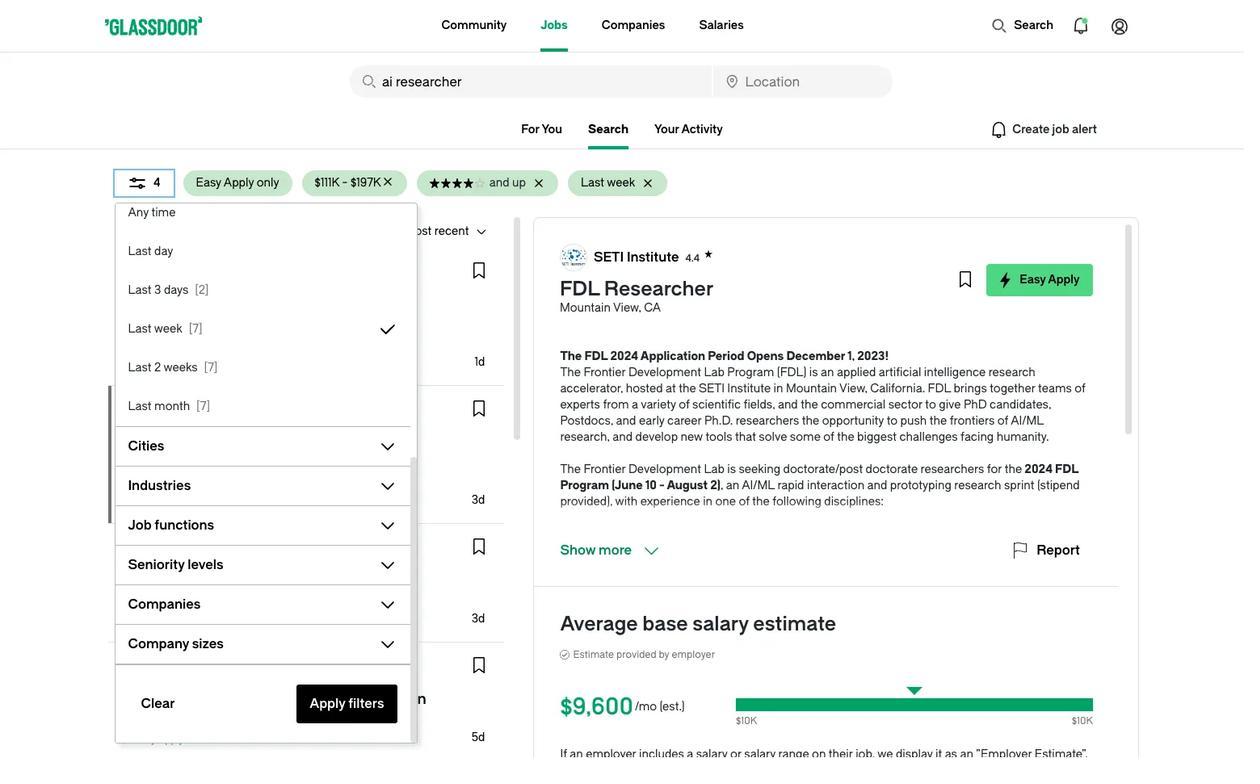 Task type: vqa. For each thing, say whether or not it's contained in the screenshot.
Institute
yes



Task type: locate. For each thing, give the bounding box(es) containing it.
view, inside fdl researcher mountain view, ca
[[614, 301, 642, 315]]

[7] right month at left bottom
[[197, 400, 210, 414]]

frontier up accelerator,
[[584, 366, 626, 380]]

none field search location
[[713, 65, 893, 98]]

development
[[628, 366, 701, 380], [628, 463, 701, 477]]

1 horizontal spatial in
[[774, 382, 783, 396]]

0 horizontal spatial to
[[887, 414, 898, 428]]

and up button
[[417, 170, 526, 196]]

new
[[681, 431, 703, 444]]

seti up fdl researcher mountain view, ca
[[594, 249, 624, 265]]

1 vertical spatial development
[[628, 463, 701, 477]]

the inside , an ai/ml rapid interaction and prototyping research sprint (stipend provided), with experience in one of the following disciplines:
[[752, 495, 770, 509]]

an down december
[[821, 366, 834, 380]]

the for the frontier development lab is seeking doctorate/post doctorate researchers for the
[[560, 463, 581, 477]]

1 horizontal spatial week
[[607, 176, 635, 190]]

hosted
[[626, 382, 663, 396]]

1 horizontal spatial an
[[821, 366, 834, 380]]

frontier up (june
[[584, 463, 626, 477]]

ca down researcher
[[644, 301, 661, 315]]

[7] up $160k on the left top
[[189, 322, 203, 336]]

seti institute logo image
[[561, 245, 587, 271], [122, 400, 148, 426]]

fdl inside fdl researcher mountain view, ca
[[560, 278, 600, 301]]

variety
[[641, 398, 676, 412]]

0 horizontal spatial -
[[156, 338, 161, 351]]

None field
[[350, 65, 711, 98], [713, 65, 893, 98]]

seti inside jobs list element
[[155, 404, 185, 420]]

last for last 3 days [2]
[[128, 284, 152, 297]]

1 development from the top
[[628, 366, 701, 380]]

companies
[[602, 19, 665, 32], [128, 597, 201, 612]]

an right the ,
[[726, 479, 739, 493]]

1 horizontal spatial seti institute logo image
[[561, 245, 587, 271]]

to left give
[[925, 398, 936, 412]]

2 vertical spatial view,
[[175, 456, 203, 470]]

last left 2
[[128, 361, 152, 375]]

search button
[[983, 10, 1062, 42]]

1 the from the top
[[560, 350, 582, 364]]

apply
[[224, 176, 254, 190], [1049, 273, 1080, 287], [158, 359, 184, 370], [158, 497, 184, 508], [158, 616, 184, 627], [158, 734, 184, 746]]

$9,600 /mo (est.)
[[560, 694, 685, 721]]

(employer
[[149, 476, 204, 490]]

view,
[[614, 301, 642, 315], [839, 382, 867, 396], [175, 456, 203, 470]]

- down last week [7]
[[156, 338, 161, 351]]

2024 fdl program (june 10 - august 2)
[[560, 463, 1079, 493]]

0 horizontal spatial in
[[703, 495, 713, 509]]

0 horizontal spatial institute
[[188, 404, 240, 420]]

2 none field from the left
[[713, 65, 893, 98]]

0 horizontal spatial 2024
[[610, 350, 638, 364]]

mountain view, ca $10k (employer est.)
[[121, 456, 229, 490]]

search link
[[588, 123, 629, 149]]

institute up the cities 'popup button'
[[188, 404, 240, 420]]

biggest
[[857, 431, 897, 444]]

1 vertical spatial research
[[954, 479, 1001, 493]]

sizes
[[192, 637, 224, 652]]

easy apply only
[[196, 176, 279, 190]]

view, down researcher
[[614, 301, 642, 315]]

3d
[[472, 494, 485, 507], [472, 612, 485, 626]]

, an ai/ml rapid interaction and prototyping research sprint (stipend provided), with experience in one of the following disciplines:
[[560, 479, 1080, 509]]

the for the fdl 2024 application period opens december 1, 2023! the frontier development lab program (fdl) is an applied artificial intelligence research accelerator, hosted at the seti institute in mountain view, california. fdl brings together teams of experts from a variety of scientific fields, and the commercial sector to give phd candidates, postdocs, and early career ph.d. researchers the opportunity to push the frontiers of ai/ml research, and develop new tools that solve some of the biggest challenges facing humanity.
[[560, 350, 582, 364]]

1 horizontal spatial is
[[809, 366, 818, 380]]

last up kudu dynamics logo
[[128, 245, 152, 259]]

companies up the company
[[128, 597, 201, 612]]

1 vertical spatial an
[[726, 479, 739, 493]]

0 vertical spatial researchers
[[736, 414, 799, 428]]

seti inside the fdl 2024 application period opens december 1, 2023! the frontier development lab program (fdl) is an applied artificial intelligence research accelerator, hosted at the seti institute in mountain view, california. fdl brings together teams of experts from a variety of scientific fields, and the commercial sector to give phd candidates, postdocs, and early career ph.d. researchers the opportunity to push the frontiers of ai/ml research, and develop new tools that solve some of the biggest challenges facing humanity.
[[699, 382, 725, 396]]

most recent
[[404, 225, 469, 238]]

activity
[[681, 123, 723, 137]]

1 vertical spatial lab
[[704, 463, 725, 477]]

last left month at left bottom
[[128, 400, 152, 414]]

0 horizontal spatial is
[[727, 463, 736, 477]]

weeks
[[164, 361, 198, 375]]

researchers up 'prototyping'
[[921, 463, 984, 477]]

prototyping
[[890, 479, 952, 493]]

week up $160k on the left top
[[155, 322, 183, 336]]

community
[[441, 19, 507, 32]]

last up $130k
[[128, 322, 152, 336]]

0 vertical spatial companies
[[602, 19, 665, 32]]

up
[[512, 176, 526, 190]]

base
[[643, 613, 688, 636]]

1 vertical spatial seti institute logo image
[[122, 400, 148, 426]]

4.2
[[186, 546, 200, 557]]

1 vertical spatial seti institute
[[155, 404, 240, 420]]

0 horizontal spatial view,
[[175, 456, 203, 470]]

0 vertical spatial an
[[821, 366, 834, 380]]

your activity
[[654, 123, 723, 137]]

mountain inside fdl researcher mountain view, ca
[[560, 301, 611, 315]]

2 3d from the top
[[472, 612, 485, 626]]

0 horizontal spatial $10k
[[121, 476, 147, 490]]

1 horizontal spatial none field
[[713, 65, 893, 98]]

seti institute inside jobs list element
[[155, 404, 240, 420]]

view, up (employer
[[175, 456, 203, 470]]

program up provided),
[[560, 479, 609, 493]]

1 frontier from the top
[[584, 366, 626, 380]]

1 vertical spatial mountain
[[786, 382, 837, 396]]

1 horizontal spatial seti institute
[[594, 249, 679, 265]]

dynamics
[[191, 266, 255, 282]]

0 vertical spatial mountain
[[560, 301, 611, 315]]

3 the from the top
[[560, 463, 581, 477]]

2 horizontal spatial mountain
[[786, 382, 837, 396]]

week down the search "link"
[[607, 176, 635, 190]]

- right 10
[[659, 479, 665, 493]]

1 horizontal spatial mountain
[[560, 301, 611, 315]]

ai/ml up humanity.
[[1011, 414, 1044, 428]]

0 vertical spatial search
[[1014, 19, 1053, 32]]

seti institute up researcher
[[594, 249, 679, 265]]

0 vertical spatial development
[[628, 366, 701, 380]]

0 vertical spatial the
[[560, 350, 582, 364]]

week inside last week dropdown button
[[607, 176, 635, 190]]

0 horizontal spatial researchers
[[736, 414, 799, 428]]

Search keyword field
[[350, 65, 711, 98]]

$10k
[[121, 476, 147, 490], [736, 716, 757, 727], [1072, 716, 1093, 727]]

0 vertical spatial [7]
[[189, 322, 203, 336]]

seti institute logo image up fdl researcher mountain view, ca
[[561, 245, 587, 271]]

program down opens
[[727, 366, 774, 380]]

lab up 2) in the right of the page
[[704, 463, 725, 477]]

0 vertical spatial lab
[[704, 366, 725, 380]]

1 vertical spatial seti
[[699, 382, 725, 396]]

companies right jobs on the top left of the page
[[602, 19, 665, 32]]

seniority levels button
[[116, 553, 372, 578]]

jobs list element
[[108, 248, 504, 759]]

1 vertical spatial ca
[[205, 456, 222, 470]]

1 vertical spatial companies
[[128, 597, 201, 612]]

1 horizontal spatial seti
[[594, 249, 624, 265]]

2 horizontal spatial institute
[[727, 382, 771, 396]]

seti institute
[[594, 249, 679, 265], [155, 404, 240, 420]]

easy apply button
[[987, 264, 1093, 296]]

0 vertical spatial seti
[[594, 249, 624, 265]]

program
[[727, 366, 774, 380], [560, 479, 609, 493]]

last day button
[[116, 233, 410, 271]]

1 lab from the top
[[704, 366, 725, 380]]

some
[[790, 431, 821, 444]]

1 none field from the left
[[350, 65, 711, 98]]

0 vertical spatial program
[[727, 366, 774, 380]]

institute inside jobs list element
[[188, 404, 240, 420]]

companies for companies 'link'
[[602, 19, 665, 32]]

an inside , an ai/ml rapid interaction and prototyping research sprint (stipend provided), with experience in one of the following disciplines:
[[726, 479, 739, 493]]

ai/ml
[[1011, 414, 1044, 428], [742, 479, 775, 493]]

functions
[[155, 518, 215, 533]]

0 vertical spatial -
[[342, 176, 348, 190]]

research down for
[[954, 479, 1001, 493]]

1 vertical spatial is
[[727, 463, 736, 477]]

frontier
[[584, 366, 626, 380], [584, 463, 626, 477]]

3
[[155, 284, 162, 297]]

institute up researcher
[[627, 249, 679, 265]]

period
[[708, 350, 744, 364]]

average
[[560, 613, 638, 636]]

of right one
[[739, 495, 750, 509]]

recent
[[434, 225, 469, 238]]

1 horizontal spatial ca
[[644, 301, 661, 315]]

ca
[[644, 301, 661, 315], [205, 456, 222, 470]]

a
[[632, 398, 638, 412]]

week inside date posted list box
[[155, 322, 183, 336]]

intelligence
[[924, 366, 986, 380]]

2 vertical spatial -
[[659, 479, 665, 493]]

2 vertical spatial mountain
[[121, 456, 172, 470]]

in down (fdl) in the right of the page
[[774, 382, 783, 396]]

last for last month [7]
[[128, 400, 152, 414]]

0 horizontal spatial mountain
[[121, 456, 172, 470]]

2 vertical spatial [7]
[[197, 400, 210, 414]]

2024 up sprint
[[1025, 463, 1053, 477]]

1 vertical spatial -
[[156, 338, 161, 351]]

seti up scientific
[[699, 382, 725, 396]]

zifo logo image
[[122, 538, 148, 564]]

last week [7]
[[128, 322, 203, 336]]

is down december
[[809, 366, 818, 380]]

0 horizontal spatial companies
[[128, 597, 201, 612]]

research inside , an ai/ml rapid interaction and prototyping research sprint (stipend provided), with experience in one of the following disciplines:
[[954, 479, 1001, 493]]

any time button
[[116, 194, 410, 233]]

1 3d from the top
[[472, 494, 485, 507]]

1 vertical spatial researchers
[[921, 463, 984, 477]]

an inside the fdl 2024 application period opens december 1, 2023! the frontier development lab program (fdl) is an applied artificial intelligence research accelerator, hosted at the seti institute in mountain view, california. fdl brings together teams of experts from a variety of scientific fields, and the commercial sector to give phd candidates, postdocs, and early career ph.d. researchers the opportunity to push the frontiers of ai/ml research, and develop new tools that solve some of the biggest challenges facing humanity.
[[821, 366, 834, 380]]

1 vertical spatial frontier
[[584, 463, 626, 477]]

and down doctorate
[[867, 479, 887, 493]]

0 vertical spatial 2024
[[610, 350, 638, 364]]

1 vertical spatial ai/ml
[[742, 479, 775, 493]]

any
[[128, 206, 149, 220]]

ai/ml down seeking
[[742, 479, 775, 493]]

1 vertical spatial search
[[588, 123, 629, 137]]

- right $111k
[[342, 176, 348, 190]]

for you
[[521, 123, 562, 137]]

0 vertical spatial ai/ml
[[1011, 414, 1044, 428]]

3d for easy apply
[[472, 612, 485, 626]]

estimate
[[573, 650, 614, 661]]

[7] right weeks
[[204, 361, 218, 375]]

easy
[[196, 176, 221, 190], [1020, 273, 1046, 287], [134, 359, 156, 370], [134, 497, 156, 508], [134, 616, 156, 627], [134, 734, 156, 746]]

last down the search "link"
[[581, 176, 604, 190]]

last
[[581, 176, 604, 190], [128, 245, 152, 259], [128, 284, 152, 297], [128, 322, 152, 336], [128, 361, 152, 375], [128, 400, 152, 414]]

1 horizontal spatial program
[[727, 366, 774, 380]]

0 vertical spatial ca
[[644, 301, 661, 315]]

doctorate/post
[[783, 463, 863, 477]]

seti institute logo image inside jobs list element
[[122, 400, 148, 426]]

lab inside the fdl 2024 application period opens december 1, 2023! the frontier development lab program (fdl) is an applied artificial intelligence research accelerator, hosted at the seti institute in mountain view, california. fdl brings together teams of experts from a variety of scientific fields, and the commercial sector to give phd candidates, postdocs, and early career ph.d. researchers the opportunity to push the frontiers of ai/ml research, and develop new tools that solve some of the biggest challenges facing humanity.
[[704, 366, 725, 380]]

2
[[155, 361, 161, 375]]

institute up fields, on the right bottom of page
[[727, 382, 771, 396]]

1 vertical spatial in
[[703, 495, 713, 509]]

in down 2) in the right of the page
[[703, 495, 713, 509]]

0 horizontal spatial week
[[155, 322, 183, 336]]

frontier inside the fdl 2024 application period opens december 1, 2023! the frontier development lab program (fdl) is an applied artificial intelligence research accelerator, hosted at the seti institute in mountain view, california. fdl brings together teams of experts from a variety of scientific fields, and the commercial sector to give phd candidates, postdocs, and early career ph.d. researchers the opportunity to push the frontiers of ai/ml research, and develop new tools that solve some of the biggest challenges facing humanity.
[[584, 366, 626, 380]]

the
[[560, 350, 582, 364], [560, 366, 581, 380], [560, 463, 581, 477]]

2 vertical spatial seti
[[155, 404, 185, 420]]

companies inside "popup button"
[[128, 597, 201, 612]]

date posted list box
[[116, 194, 410, 427]]

2 horizontal spatial -
[[659, 479, 665, 493]]

search
[[1014, 19, 1053, 32], [588, 123, 629, 137]]

-
[[342, 176, 348, 190], [156, 338, 161, 351], [659, 479, 665, 493]]

career
[[667, 414, 702, 428]]

ai/ml inside the fdl 2024 application period opens december 1, 2023! the frontier development lab program (fdl) is an applied artificial intelligence research accelerator, hosted at the seti institute in mountain view, california. fdl brings together teams of experts from a variety of scientific fields, and the commercial sector to give phd candidates, postdocs, and early career ph.d. researchers the opportunity to push the frontiers of ai/ml research, and develop new tools that solve some of the biggest challenges facing humanity.
[[1011, 414, 1044, 428]]

company sizes
[[128, 637, 224, 652]]

0 horizontal spatial program
[[560, 479, 609, 493]]

and left up
[[489, 176, 509, 190]]

seti institute logo image up cities
[[122, 400, 148, 426]]

2024 up hosted
[[610, 350, 638, 364]]

seti institute down weeks
[[155, 404, 240, 420]]

0 vertical spatial week
[[607, 176, 635, 190]]

last left the 3
[[128, 284, 152, 297]]

Search location field
[[713, 65, 893, 98]]

view, up commercial
[[839, 382, 867, 396]]

2 horizontal spatial view,
[[839, 382, 867, 396]]

mountain inside the fdl 2024 application period opens december 1, 2023! the frontier development lab program (fdl) is an applied artificial intelligence research accelerator, hosted at the seti institute in mountain view, california. fdl brings together teams of experts from a variety of scientific fields, and the commercial sector to give phd candidates, postdocs, and early career ph.d. researchers the opportunity to push the frontiers of ai/ml research, and develop new tools that solve some of the biggest challenges facing humanity.
[[786, 382, 837, 396]]

fdl left researcher
[[560, 278, 600, 301]]

1 vertical spatial 2024
[[1025, 463, 1053, 477]]

1 vertical spatial the
[[560, 366, 581, 380]]

0 vertical spatial view,
[[614, 301, 642, 315]]

0 horizontal spatial seti institute logo image
[[122, 400, 148, 426]]

- inside united states $130k - $160k
[[156, 338, 161, 351]]

opens
[[747, 350, 784, 364]]

last inside button
[[128, 245, 152, 259]]

development up at
[[628, 366, 701, 380]]

1 vertical spatial program
[[560, 479, 609, 493]]

1 horizontal spatial institute
[[627, 249, 679, 265]]

0 horizontal spatial ai/ml
[[742, 479, 775, 493]]

job functions
[[128, 518, 215, 533]]

[2]
[[195, 284, 209, 297]]

1 horizontal spatial ai/ml
[[1011, 414, 1044, 428]]

last for last week [7]
[[128, 322, 152, 336]]

1 horizontal spatial view,
[[614, 301, 642, 315]]

most
[[404, 225, 432, 238]]

day
[[155, 245, 174, 259]]

push
[[900, 414, 927, 428]]

1 vertical spatial institute
[[727, 382, 771, 396]]

the
[[679, 382, 696, 396], [801, 398, 818, 412], [802, 414, 819, 428], [930, 414, 947, 428], [837, 431, 854, 444], [1005, 463, 1022, 477], [752, 495, 770, 509]]

is left seeking
[[727, 463, 736, 477]]

any time
[[128, 206, 176, 220]]

lab down period
[[704, 366, 725, 380]]

mountain down (fdl) in the right of the page
[[786, 382, 837, 396]]

seti up cities
[[155, 404, 185, 420]]

mountain down researcher
[[560, 301, 611, 315]]

fdl up (stipend
[[1055, 463, 1079, 477]]

0 horizontal spatial an
[[726, 479, 739, 493]]

2 horizontal spatial seti
[[699, 382, 725, 396]]

4.4
[[686, 252, 700, 264]]

1 horizontal spatial search
[[1014, 19, 1053, 32]]

research,
[[560, 431, 610, 444]]

united
[[121, 318, 157, 332]]

1 vertical spatial to
[[887, 414, 898, 428]]

0 vertical spatial seti institute
[[594, 249, 679, 265]]

of down the candidates, at the right bottom
[[998, 414, 1008, 428]]

1 vertical spatial week
[[155, 322, 183, 336]]

1 vertical spatial view,
[[839, 382, 867, 396]]

0 vertical spatial is
[[809, 366, 818, 380]]

search inside button
[[1014, 19, 1053, 32]]

research up together
[[989, 366, 1036, 380]]

2024 inside "2024 fdl program (june 10 - august 2)"
[[1025, 463, 1053, 477]]

to down sector
[[887, 414, 898, 428]]

1 horizontal spatial -
[[342, 176, 348, 190]]

$197k
[[351, 176, 381, 190]]

0 vertical spatial frontier
[[584, 366, 626, 380]]

last inside dropdown button
[[581, 176, 604, 190]]

0 vertical spatial in
[[774, 382, 783, 396]]

1 horizontal spatial to
[[925, 398, 936, 412]]

researchers up solve
[[736, 414, 799, 428]]

last week
[[581, 176, 635, 190]]

development up 10
[[628, 463, 701, 477]]

2 vertical spatial institute
[[188, 404, 240, 420]]

mountain down cities
[[121, 456, 172, 470]]

most recent button
[[392, 219, 469, 245]]

1d
[[475, 355, 485, 369]]

1 vertical spatial 3d
[[472, 612, 485, 626]]

0 horizontal spatial ca
[[205, 456, 222, 470]]

0 vertical spatial 3d
[[472, 494, 485, 507]]

view, inside the fdl 2024 application period opens december 1, 2023! the frontier development lab program (fdl) is an applied artificial intelligence research accelerator, hosted at the seti institute in mountain view, california. fdl brings together teams of experts from a variety of scientific fields, and the commercial sector to give phd candidates, postdocs, and early career ph.d. researchers the opportunity to push the frontiers of ai/ml research, and develop new tools that solve some of the biggest challenges facing humanity.
[[839, 382, 867, 396]]

following
[[773, 495, 821, 509]]

research
[[989, 366, 1036, 380], [954, 479, 1001, 493]]

0 horizontal spatial seti institute
[[155, 404, 240, 420]]

ca up est.)
[[205, 456, 222, 470]]



Task type: describe. For each thing, give the bounding box(es) containing it.
commercial
[[821, 398, 886, 412]]

(june
[[612, 479, 643, 493]]

and down a
[[616, 414, 636, 428]]

companies for companies "popup button"
[[128, 597, 201, 612]]

2 the from the top
[[560, 366, 581, 380]]

program inside "2024 fdl program (june 10 - august 2)"
[[560, 479, 609, 493]]

clarifai logo image
[[122, 657, 148, 683]]

last for last day
[[128, 245, 152, 259]]

easy apply inside button
[[1020, 273, 1080, 287]]

week for last week
[[607, 176, 635, 190]]

facing
[[961, 431, 994, 444]]

3d for (employer est.)
[[472, 494, 485, 507]]

december
[[786, 350, 845, 364]]

$130k
[[121, 338, 153, 351]]

salaries
[[699, 19, 744, 32]]

(est.)
[[660, 700, 685, 714]]

institute inside the fdl 2024 application period opens december 1, 2023! the frontier development lab program (fdl) is an applied artificial intelligence research accelerator, hosted at the seti institute in mountain view, california. fdl brings together teams of experts from a variety of scientific fields, and the commercial sector to give phd candidates, postdocs, and early career ph.d. researchers the opportunity to push the frontiers of ai/ml research, and develop new tools that solve some of the biggest challenges facing humanity.
[[727, 382, 771, 396]]

2024 inside the fdl 2024 application period opens december 1, 2023! the frontier development lab program (fdl) is an applied artificial intelligence research accelerator, hosted at the seti institute in mountain view, california. fdl brings together teams of experts from a variety of scientific fields, and the commercial sector to give phd candidates, postdocs, and early career ph.d. researchers the opportunity to push the frontiers of ai/ml research, and develop new tools that solve some of the biggest challenges facing humanity.
[[610, 350, 638, 364]]

experience
[[640, 495, 700, 509]]

from
[[603, 398, 629, 412]]

companies link
[[602, 0, 665, 52]]

accelerator,
[[560, 382, 623, 396]]

fdl up give
[[928, 382, 951, 396]]

job functions button
[[116, 513, 372, 539]]

and down from
[[613, 431, 633, 444]]

candidates,
[[990, 398, 1051, 412]]

report
[[1037, 543, 1080, 558]]

cities button
[[116, 434, 372, 460]]

program inside the fdl 2024 application period opens december 1, 2023! the frontier development lab program (fdl) is an applied artificial intelligence research accelerator, hosted at the seti institute in mountain view, california. fdl brings together teams of experts from a variety of scientific fields, and the commercial sector to give phd candidates, postdocs, and early career ph.d. researchers the opportunity to push the frontiers of ai/ml research, and develop new tools that solve some of the biggest challenges facing humanity.
[[727, 366, 774, 380]]

solve
[[759, 431, 787, 444]]

(stipend
[[1037, 479, 1080, 493]]

4
[[153, 176, 160, 190]]

,
[[721, 479, 723, 493]]

1 horizontal spatial $10k
[[736, 716, 757, 727]]

mountain inside mountain view, ca $10k (employer est.)
[[121, 456, 172, 470]]

applied
[[837, 366, 876, 380]]

[7] for last week [7]
[[189, 322, 203, 336]]

show
[[560, 543, 596, 558]]

together
[[990, 382, 1035, 396]]

and up
[[489, 176, 526, 190]]

frontiers
[[950, 414, 995, 428]]

kudu dynamics
[[155, 266, 255, 282]]

brings
[[954, 382, 987, 396]]

1 vertical spatial [7]
[[204, 361, 218, 375]]

4.0
[[207, 664, 221, 676]]

kudu
[[155, 266, 188, 282]]

- inside "2024 fdl program (june 10 - august 2)"
[[659, 479, 665, 493]]

cities
[[128, 439, 165, 454]]

for you link
[[521, 123, 562, 137]]

[7] for last month [7]
[[197, 400, 210, 414]]

teams
[[1038, 382, 1072, 396]]

ca inside fdl researcher mountain view, ca
[[644, 301, 661, 315]]

of up career
[[679, 398, 690, 412]]

development inside the fdl 2024 application period opens december 1, 2023! the frontier development lab program (fdl) is an applied artificial intelligence research accelerator, hosted at the seti institute in mountain view, california. fdl brings together teams of experts from a variety of scientific fields, and the commercial sector to give phd candidates, postdocs, and early career ph.d. researchers the opportunity to push the frontiers of ai/ml research, and develop new tools that solve some of the biggest challenges facing humanity.
[[628, 366, 701, 380]]

only
[[257, 176, 279, 190]]

united states $130k - $160k
[[121, 318, 196, 351]]

0 vertical spatial to
[[925, 398, 936, 412]]

salary
[[693, 613, 749, 636]]

remote
[[121, 595, 165, 608]]

humanity.
[[997, 431, 1049, 444]]

develop
[[635, 431, 678, 444]]

researchers inside the fdl 2024 application period opens december 1, 2023! the frontier development lab program (fdl) is an applied artificial intelligence research accelerator, hosted at the seti institute in mountain view, california. fdl brings together teams of experts from a variety of scientific fields, and the commercial sector to give phd candidates, postdocs, and early career ph.d. researchers the opportunity to push the frontiers of ai/ml research, and develop new tools that solve some of the biggest challenges facing humanity.
[[736, 414, 799, 428]]

company
[[128, 637, 189, 652]]

give
[[939, 398, 961, 412]]

fdl up accelerator,
[[584, 350, 608, 364]]

in inside , an ai/ml rapid interaction and prototyping research sprint (stipend provided), with experience in one of the following disciplines:
[[703, 495, 713, 509]]

jobs link
[[541, 0, 568, 52]]

artificial
[[879, 366, 921, 380]]

2 frontier from the top
[[584, 463, 626, 477]]

levels
[[188, 557, 224, 573]]

days
[[164, 284, 189, 297]]

clarifai
[[155, 661, 200, 677]]

sector
[[888, 398, 922, 412]]

week for last week [7]
[[155, 322, 183, 336]]

1 horizontal spatial researchers
[[921, 463, 984, 477]]

employer
[[672, 650, 715, 661]]

month
[[155, 400, 190, 414]]

more
[[599, 543, 632, 558]]

is inside the fdl 2024 application period opens december 1, 2023! the frontier development lab program (fdl) is an applied artificial intelligence research accelerator, hosted at the seti institute in mountain view, california. fdl brings together teams of experts from a variety of scientific fields, and the commercial sector to give phd candidates, postdocs, and early career ph.d. researchers the opportunity to push the frontiers of ai/ml research, and develop new tools that solve some of the biggest challenges facing humanity.
[[809, 366, 818, 380]]

you
[[542, 123, 562, 137]]

for
[[987, 463, 1002, 477]]

0 horizontal spatial search
[[588, 123, 629, 137]]

1,
[[848, 350, 855, 364]]

last for last week
[[581, 176, 604, 190]]

show more button
[[560, 541, 661, 561]]

the frontier development lab is seeking doctorate/post doctorate researchers for the
[[560, 463, 1022, 477]]

seniority levels
[[128, 557, 224, 573]]

sprint
[[1004, 479, 1034, 493]]

fdl researcher mountain view, ca
[[560, 278, 714, 315]]

2 development from the top
[[628, 463, 701, 477]]

0 vertical spatial institute
[[627, 249, 679, 265]]

in inside the fdl 2024 application period opens december 1, 2023! the frontier development lab program (fdl) is an applied artificial intelligence research accelerator, hosted at the seti institute in mountain view, california. fdl brings together teams of experts from a variety of scientific fields, and the commercial sector to give phd candidates, postdocs, and early career ph.d. researchers the opportunity to push the frontiers of ai/ml research, and develop new tools that solve some of the biggest challenges facing humanity.
[[774, 382, 783, 396]]

and inside , an ai/ml rapid interaction and prototyping research sprint (stipend provided), with experience in one of the following disciplines:
[[867, 479, 887, 493]]

2)
[[710, 479, 721, 493]]

of right some
[[823, 431, 834, 444]]

your activity link
[[654, 123, 723, 137]]

rapid
[[777, 479, 804, 493]]

est.)
[[206, 476, 229, 490]]

last 2 weeks [7]
[[128, 361, 218, 375]]

2 lab from the top
[[704, 463, 725, 477]]

2 horizontal spatial $10k
[[1072, 716, 1093, 727]]

last day
[[128, 245, 174, 259]]

opportunity
[[822, 414, 884, 428]]

ai/ml inside , an ai/ml rapid interaction and prototyping research sprint (stipend provided), with experience in one of the following disciplines:
[[742, 479, 775, 493]]

community link
[[441, 0, 507, 52]]

one
[[715, 495, 736, 509]]

your
[[654, 123, 679, 137]]

0 vertical spatial seti institute logo image
[[561, 245, 587, 271]]

estimate
[[753, 613, 836, 636]]

of inside , an ai/ml rapid interaction and prototyping research sprint (stipend provided), with experience in one of the following disciplines:
[[739, 495, 750, 509]]

disciplines:
[[824, 495, 884, 509]]

researcher
[[604, 278, 714, 301]]

and inside dropdown button
[[489, 176, 509, 190]]

august
[[667, 479, 708, 493]]

ca inside mountain view, ca $10k (employer est.)
[[205, 456, 222, 470]]

scientific
[[692, 398, 741, 412]]

of right teams
[[1075, 382, 1086, 396]]

tools
[[706, 431, 732, 444]]

doctorate
[[866, 463, 918, 477]]

$111k - $197k
[[315, 176, 381, 190]]

fdl inside "2024 fdl program (june 10 - august 2)"
[[1055, 463, 1079, 477]]

- inside dropdown button
[[342, 176, 348, 190]]

for
[[521, 123, 539, 137]]

view, inside mountain view, ca $10k (employer est.)
[[175, 456, 203, 470]]

last for last 2 weeks [7]
[[128, 361, 152, 375]]

kudu dynamics logo image
[[122, 262, 148, 288]]

$10k inside mountain view, ca $10k (employer est.)
[[121, 476, 147, 490]]

research inside the fdl 2024 application period opens december 1, 2023! the frontier development lab program (fdl) is an applied artificial intelligence research accelerator, hosted at the seti institute in mountain view, california. fdl brings together teams of experts from a variety of scientific fields, and the commercial sector to give phd candidates, postdocs, and early career ph.d. researchers the opportunity to push the frontiers of ai/ml research, and develop new tools that solve some of the biggest challenges facing humanity.
[[989, 366, 1036, 380]]

none field the search keyword
[[350, 65, 711, 98]]

and right fields, on the right bottom of page
[[778, 398, 798, 412]]



